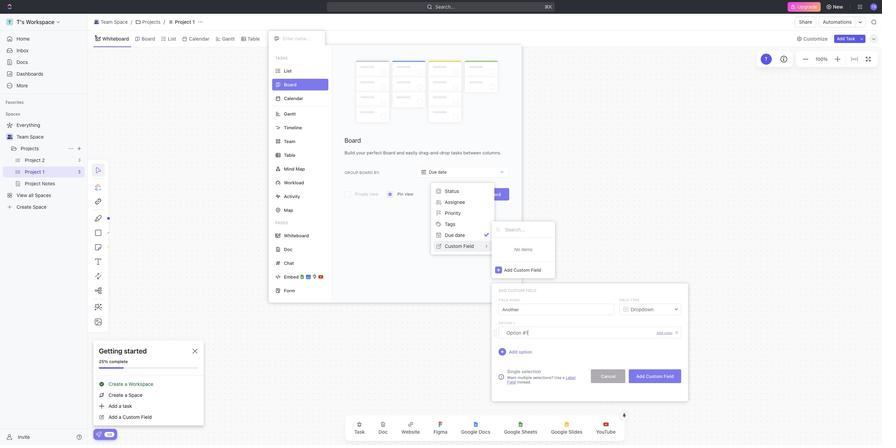 Task type: describe. For each thing, give the bounding box(es) containing it.
100%
[[816, 56, 828, 62]]

25%
[[99, 360, 108, 365]]

add a task
[[109, 404, 132, 410]]

type
[[630, 298, 640, 303]]

field inside label field
[[507, 381, 516, 385]]

option
[[499, 322, 512, 326]]

add color button
[[657, 331, 673, 336]]

due date for due date button
[[445, 233, 465, 238]]

user group image
[[7, 135, 12, 139]]

slides
[[569, 430, 583, 436]]

favorites button
[[3, 99, 26, 107]]

close image
[[193, 349, 197, 354]]

status button
[[434, 186, 492, 197]]

multiple
[[518, 376, 532, 380]]

dashboards
[[17, 71, 43, 77]]

team inside 'tree'
[[17, 134, 29, 140]]

by:
[[374, 170, 380, 175]]

gantt link
[[221, 34, 235, 44]]

0 horizontal spatial gantt
[[222, 36, 235, 42]]

project
[[175, 19, 191, 25]]

add custom field button
[[629, 370, 681, 384]]

name
[[510, 298, 520, 303]]

task inside task button
[[354, 430, 365, 436]]

1/4
[[107, 433, 112, 437]]

project 1
[[175, 19, 195, 25]]

Enter name... text field
[[499, 304, 614, 316]]

0 vertical spatial projects link
[[134, 18, 162, 26]]

0 horizontal spatial team space link
[[17, 132, 83, 143]]

1 for option 1
[[513, 322, 515, 326]]

whiteboard inside whiteboard link
[[102, 36, 129, 42]]

google sheets
[[504, 430, 537, 436]]

google docs
[[461, 430, 490, 436]]

website button
[[396, 418, 425, 440]]

google for google docs
[[461, 430, 478, 436]]

view button
[[269, 31, 291, 47]]

1 vertical spatial map
[[284, 208, 293, 213]]

1 horizontal spatial projects
[[142, 19, 160, 25]]

invite
[[18, 435, 30, 441]]

1 / from the left
[[131, 19, 132, 25]]

task button
[[349, 418, 370, 440]]

onboarding checklist button image
[[96, 433, 102, 438]]

upgrade
[[798, 4, 817, 10]]

color
[[664, 331, 673, 336]]

project 1 link
[[166, 18, 196, 26]]

share
[[799, 19, 812, 25]]

chat
[[284, 261, 294, 266]]

team space inside sidebar navigation
[[17, 134, 44, 140]]

doc button
[[373, 418, 393, 440]]

google docs button
[[456, 418, 496, 440]]

automations
[[823, 19, 852, 25]]

list link
[[167, 34, 176, 44]]

cancel
[[601, 374, 616, 380]]

want
[[507, 376, 517, 380]]

docs inside sidebar navigation
[[17, 59, 28, 65]]

youtube
[[596, 430, 616, 436]]

instead.
[[516, 381, 531, 385]]

Enter name... field
[[282, 35, 319, 42]]

new button
[[824, 1, 847, 12]]

1 horizontal spatial team space
[[101, 19, 128, 25]]

label field
[[507, 376, 576, 385]]

google for google sheets
[[504, 430, 520, 436]]

automations button
[[820, 17, 855, 27]]

workload
[[284, 180, 304, 186]]

share button
[[795, 17, 817, 28]]

complete
[[109, 360, 128, 365]]

date for due date dropdown button
[[438, 170, 447, 175]]

sheets
[[522, 430, 537, 436]]

25% complete
[[99, 360, 128, 365]]

0 vertical spatial space
[[114, 19, 128, 25]]

create a workspace
[[109, 382, 153, 388]]

google slides button
[[546, 418, 588, 440]]

no
[[514, 247, 520, 253]]

custom field
[[445, 244, 474, 250]]

t
[[765, 56, 768, 62]]

getting started
[[99, 348, 147, 356]]

user group image
[[94, 20, 99, 24]]

dropdown button
[[620, 304, 681, 316]]

single
[[507, 369, 521, 375]]

1 horizontal spatial board
[[345, 137, 361, 144]]

tree inside sidebar navigation
[[3, 120, 85, 213]]

embed
[[284, 275, 299, 280]]

home link
[[3, 33, 85, 44]]

figma
[[434, 430, 448, 436]]

1 horizontal spatial team
[[101, 19, 113, 25]]

single selection
[[507, 369, 541, 375]]

status
[[445, 189, 459, 194]]

no items
[[514, 247, 533, 253]]

google sheets button
[[499, 418, 543, 440]]

calendar link
[[188, 34, 209, 44]]

add color
[[657, 331, 673, 336]]

search...
[[435, 4, 455, 10]]

custom inside button
[[646, 374, 663, 380]]

docs inside button
[[479, 430, 490, 436]]

mind
[[284, 166, 295, 172]]

field inside add custom field button
[[664, 374, 674, 380]]

a for custom
[[119, 415, 121, 421]]

group
[[345, 170, 358, 175]]

task inside add task "button"
[[846, 36, 855, 41]]

1 horizontal spatial calendar
[[284, 96, 303, 101]]

custom field button
[[434, 241, 492, 252]]

add task
[[837, 36, 855, 41]]

2 / from the left
[[164, 19, 165, 25]]

1 horizontal spatial gantt
[[284, 111, 296, 117]]

due date button
[[434, 230, 492, 241]]

1 horizontal spatial team space link
[[92, 18, 130, 26]]

doc inside button
[[379, 430, 388, 436]]

workspace
[[129, 382, 153, 388]]

board link
[[140, 34, 155, 44]]

form
[[284, 288, 295, 294]]

dropdown
[[631, 307, 654, 313]]

priority button
[[434, 208, 492, 219]]

whiteboard link
[[101, 34, 129, 44]]



Task type: vqa. For each thing, say whether or not it's contained in the screenshot.
'25%'
yes



Task type: locate. For each thing, give the bounding box(es) containing it.
field
[[463, 244, 474, 250], [531, 268, 541, 273], [526, 289, 537, 293], [499, 298, 509, 303], [620, 298, 629, 303], [664, 374, 674, 380], [507, 381, 516, 385], [141, 415, 152, 421]]

0 vertical spatial calendar
[[189, 36, 209, 42]]

2 create from the top
[[109, 393, 123, 399]]

a up task
[[125, 393, 127, 399]]

3 google from the left
[[551, 430, 567, 436]]

1 vertical spatial board
[[345, 137, 361, 144]]

whiteboard up "chat"
[[284, 233, 309, 239]]

add inside button
[[636, 374, 645, 380]]

timeline
[[284, 125, 302, 130]]

add a custom field
[[109, 415, 152, 421]]

assignee
[[445, 200, 465, 205]]

1 vertical spatial 1
[[513, 322, 515, 326]]

home
[[17, 36, 30, 42]]

mind map
[[284, 166, 305, 172]]

0 vertical spatial gantt
[[222, 36, 235, 42]]

a right use
[[563, 376, 565, 380]]

add task button
[[834, 35, 858, 43]]

0 horizontal spatial projects link
[[21, 143, 65, 154]]

0 vertical spatial date
[[438, 170, 447, 175]]

new
[[833, 4, 843, 10]]

add inside dropdown button
[[504, 268, 513, 273]]

team space link
[[92, 18, 130, 26], [17, 132, 83, 143]]

activity
[[284, 194, 300, 199]]

tags
[[445, 222, 455, 227]]

0 horizontal spatial docs
[[17, 59, 28, 65]]

inbox
[[17, 48, 29, 53]]

due date for due date dropdown button
[[429, 170, 447, 175]]

inbox link
[[3, 45, 85, 56]]

list
[[168, 36, 176, 42], [284, 68, 292, 74]]

1 vertical spatial space
[[30, 134, 44, 140]]

1 vertical spatial docs
[[479, 430, 490, 436]]

0 vertical spatial doc
[[284, 247, 292, 252]]

add inside "button"
[[837, 36, 845, 41]]

0 vertical spatial docs
[[17, 59, 28, 65]]

field type
[[620, 298, 640, 303]]

space up whiteboard link
[[114, 19, 128, 25]]

create up add a task
[[109, 393, 123, 399]]

0 horizontal spatial google
[[461, 430, 478, 436]]

board
[[359, 170, 373, 175]]

1 vertical spatial date
[[455, 233, 465, 238]]

1 horizontal spatial 1
[[513, 322, 515, 326]]

1 vertical spatial due date
[[445, 233, 465, 238]]

1 right project
[[192, 19, 195, 25]]

date for due date button
[[455, 233, 465, 238]]

assignee button
[[434, 197, 492, 208]]

0 vertical spatial 1
[[192, 19, 195, 25]]

task left doc button
[[354, 430, 365, 436]]

2 vertical spatial board
[[487, 192, 501, 198]]

create
[[109, 382, 123, 388], [109, 393, 123, 399]]

custom
[[445, 244, 462, 250], [514, 268, 530, 273], [508, 289, 525, 293], [646, 374, 663, 380], [123, 415, 140, 421]]

dashboards link
[[3, 69, 85, 80]]

1 horizontal spatial list
[[284, 68, 292, 74]]

/
[[131, 19, 132, 25], [164, 19, 165, 25]]

google left slides
[[551, 430, 567, 436]]

0 horizontal spatial team space
[[17, 134, 44, 140]]

0 horizontal spatial calendar
[[189, 36, 209, 42]]

0 vertical spatial map
[[296, 166, 305, 172]]

google
[[461, 430, 478, 436], [504, 430, 520, 436], [551, 430, 567, 436]]

1 vertical spatial team space
[[17, 134, 44, 140]]

1 horizontal spatial task
[[846, 36, 855, 41]]

calendar inside calendar link
[[189, 36, 209, 42]]

a for task
[[119, 404, 121, 410]]

0 vertical spatial list
[[168, 36, 176, 42]]

youtube button
[[591, 418, 621, 440]]

google inside google docs button
[[461, 430, 478, 436]]

due date button
[[416, 167, 509, 178]]

2 horizontal spatial space
[[129, 393, 142, 399]]

team right user group icon
[[17, 134, 29, 140]]

customize
[[804, 36, 828, 42]]

google left sheets
[[504, 430, 520, 436]]

0 vertical spatial due date
[[429, 170, 447, 175]]

0 vertical spatial add custom field
[[504, 268, 541, 273]]

table link
[[246, 34, 260, 44]]

website
[[401, 430, 420, 436]]

option 1
[[499, 322, 515, 326]]

docs
[[17, 59, 28, 65], [479, 430, 490, 436]]

list down project 1 link
[[168, 36, 176, 42]]

sidebar navigation
[[0, 14, 88, 446]]

table
[[248, 36, 260, 42], [284, 153, 295, 158]]

date inside due date button
[[455, 233, 465, 238]]

0 vertical spatial projects
[[142, 19, 160, 25]]

calendar
[[189, 36, 209, 42], [284, 96, 303, 101]]

1 create from the top
[[109, 382, 123, 388]]

tree containing team space
[[3, 120, 85, 213]]

0 horizontal spatial /
[[131, 19, 132, 25]]

onboarding checklist button element
[[96, 433, 102, 438]]

add custom field
[[504, 268, 541, 273], [499, 289, 537, 293], [636, 374, 674, 380]]

task
[[123, 404, 132, 410]]

doc
[[284, 247, 292, 252], [379, 430, 388, 436]]

0 vertical spatial task
[[846, 36, 855, 41]]

add custom field button
[[492, 262, 555, 279]]

1 horizontal spatial date
[[455, 233, 465, 238]]

1 vertical spatial projects link
[[21, 143, 65, 154]]

i
[[501, 375, 502, 380]]

upgrade link
[[788, 2, 821, 12]]

view
[[277, 36, 289, 42]]

google slides
[[551, 430, 583, 436]]

1 vertical spatial gantt
[[284, 111, 296, 117]]

map
[[296, 166, 305, 172], [284, 208, 293, 213]]

0 horizontal spatial board
[[142, 36, 155, 42]]

0 vertical spatial whiteboard
[[102, 36, 129, 42]]

selections?
[[533, 376, 554, 380]]

0 vertical spatial create
[[109, 382, 123, 388]]

1 horizontal spatial docs
[[479, 430, 490, 436]]

1 horizontal spatial google
[[504, 430, 520, 436]]

gantt left table link
[[222, 36, 235, 42]]

1 vertical spatial whiteboard
[[284, 233, 309, 239]]

docs link
[[3, 57, 85, 68]]

2 vertical spatial space
[[129, 393, 142, 399]]

1 inside project 1 link
[[192, 19, 195, 25]]

1 right option
[[513, 322, 515, 326]]

table right gantt link
[[248, 36, 260, 42]]

1 vertical spatial create
[[109, 393, 123, 399]]

1 horizontal spatial projects link
[[134, 18, 162, 26]]

0 vertical spatial board
[[142, 36, 155, 42]]

a
[[563, 376, 565, 380], [125, 382, 127, 388], [125, 393, 127, 399], [119, 404, 121, 410], [119, 415, 121, 421]]

cancel button
[[591, 370, 626, 384]]

tree
[[3, 120, 85, 213]]

map right mind on the left top of the page
[[296, 166, 305, 172]]

use
[[555, 376, 562, 380]]

add custom field inside button
[[636, 374, 674, 380]]

date
[[438, 170, 447, 175], [455, 233, 465, 238]]

space inside 'tree'
[[30, 134, 44, 140]]

0 horizontal spatial map
[[284, 208, 293, 213]]

0 horizontal spatial table
[[248, 36, 260, 42]]

a down add a task
[[119, 415, 121, 421]]

2 horizontal spatial team
[[284, 139, 295, 144]]

1 vertical spatial list
[[284, 68, 292, 74]]

table up mind on the left top of the page
[[284, 153, 295, 158]]

due date up the status
[[429, 170, 447, 175]]

100% button
[[814, 55, 829, 63]]

gantt up timeline
[[284, 111, 296, 117]]

a left task
[[119, 404, 121, 410]]

tags button
[[434, 219, 492, 230]]

1 vertical spatial projects
[[21, 146, 39, 152]]

1 for project 1
[[192, 19, 195, 25]]

getting
[[99, 348, 122, 356]]

Option name... text field
[[507, 328, 653, 339]]

0 horizontal spatial 1
[[192, 19, 195, 25]]

1 google from the left
[[461, 430, 478, 436]]

add
[[837, 36, 845, 41], [504, 268, 513, 273], [499, 289, 507, 293], [657, 331, 663, 336], [509, 350, 518, 355], [636, 374, 645, 380], [109, 404, 117, 410], [109, 415, 117, 421]]

option
[[519, 350, 532, 355]]

calendar down project 1
[[189, 36, 209, 42]]

team down timeline
[[284, 139, 295, 144]]

1 horizontal spatial doc
[[379, 430, 388, 436]]

due
[[429, 170, 437, 175], [445, 233, 454, 238]]

due inside dropdown button
[[429, 170, 437, 175]]

doc right task button
[[379, 430, 388, 436]]

0 horizontal spatial team
[[17, 134, 29, 140]]

0 horizontal spatial doc
[[284, 247, 292, 252]]

spaces
[[6, 112, 20, 117]]

0 vertical spatial due
[[429, 170, 437, 175]]

0 vertical spatial team space
[[101, 19, 128, 25]]

1 vertical spatial due
[[445, 233, 454, 238]]

date up the status
[[438, 170, 447, 175]]

view button
[[269, 34, 291, 44]]

Search... text field
[[505, 225, 552, 235]]

0 horizontal spatial whiteboard
[[102, 36, 129, 42]]

add custom field inside dropdown button
[[504, 268, 541, 273]]

calendar up timeline
[[284, 96, 303, 101]]

a up 'create a space'
[[125, 382, 127, 388]]

create up 'create a space'
[[109, 382, 123, 388]]

doc up "chat"
[[284, 247, 292, 252]]

0 horizontal spatial date
[[438, 170, 447, 175]]

projects
[[142, 19, 160, 25], [21, 146, 39, 152]]

team space
[[101, 19, 128, 25], [17, 134, 44, 140]]

whiteboard left board link
[[102, 36, 129, 42]]

a for workspace
[[125, 382, 127, 388]]

due date up custom field
[[445, 233, 465, 238]]

google for google slides
[[551, 430, 567, 436]]

0 horizontal spatial task
[[354, 430, 365, 436]]

google inside google slides button
[[551, 430, 567, 436]]

1 vertical spatial table
[[284, 153, 295, 158]]

task
[[846, 36, 855, 41], [354, 430, 365, 436]]

date inside due date dropdown button
[[438, 170, 447, 175]]

label
[[566, 376, 576, 380]]

due date inside due date dropdown button
[[429, 170, 447, 175]]

0 vertical spatial team space link
[[92, 18, 130, 26]]

task down automations "button"
[[846, 36, 855, 41]]

2 horizontal spatial google
[[551, 430, 567, 436]]

projects link
[[134, 18, 162, 26], [21, 143, 65, 154]]

due for due date button
[[445, 233, 454, 238]]

started
[[124, 348, 147, 356]]

space
[[114, 19, 128, 25], [30, 134, 44, 140], [129, 393, 142, 399]]

due for due date dropdown button
[[429, 170, 437, 175]]

priority
[[445, 211, 461, 216]]

1 horizontal spatial due
[[445, 233, 454, 238]]

space right user group icon
[[30, 134, 44, 140]]

1 horizontal spatial space
[[114, 19, 128, 25]]

map down activity
[[284, 208, 293, 213]]

team space right user group icon
[[17, 134, 44, 140]]

2 horizontal spatial board
[[487, 192, 501, 198]]

1 horizontal spatial /
[[164, 19, 165, 25]]

projects inside 'tree'
[[21, 146, 39, 152]]

list down view
[[284, 68, 292, 74]]

add option
[[509, 350, 532, 355]]

1 vertical spatial task
[[354, 430, 365, 436]]

due date inside due date button
[[445, 233, 465, 238]]

field inside custom field dropdown button
[[463, 244, 474, 250]]

field inside add custom field dropdown button
[[531, 268, 541, 273]]

0 horizontal spatial projects
[[21, 146, 39, 152]]

field name
[[499, 298, 520, 303]]

projects link inside 'tree'
[[21, 143, 65, 154]]

due inside button
[[445, 233, 454, 238]]

0 horizontal spatial list
[[168, 36, 176, 42]]

team space up whiteboard link
[[101, 19, 128, 25]]

space down create a workspace
[[129, 393, 142, 399]]

selection
[[522, 369, 541, 375]]

google inside google sheets button
[[504, 430, 520, 436]]

create for create a space
[[109, 393, 123, 399]]

1 horizontal spatial map
[[296, 166, 305, 172]]

1 vertical spatial doc
[[379, 430, 388, 436]]

⌘k
[[545, 4, 552, 10]]

1 horizontal spatial table
[[284, 153, 295, 158]]

1 vertical spatial team space link
[[17, 132, 83, 143]]

google right figma on the bottom
[[461, 430, 478, 436]]

favorites
[[6, 100, 24, 105]]

1 horizontal spatial whiteboard
[[284, 233, 309, 239]]

date up custom field
[[455, 233, 465, 238]]

0 horizontal spatial due
[[429, 170, 437, 175]]

1 vertical spatial add custom field
[[499, 289, 537, 293]]

team right user group image in the top left of the page
[[101, 19, 113, 25]]

0 vertical spatial table
[[248, 36, 260, 42]]

0 horizontal spatial space
[[30, 134, 44, 140]]

2 vertical spatial add custom field
[[636, 374, 674, 380]]

2 google from the left
[[504, 430, 520, 436]]

create for create a workspace
[[109, 382, 123, 388]]

a for space
[[125, 393, 127, 399]]

1 vertical spatial calendar
[[284, 96, 303, 101]]



